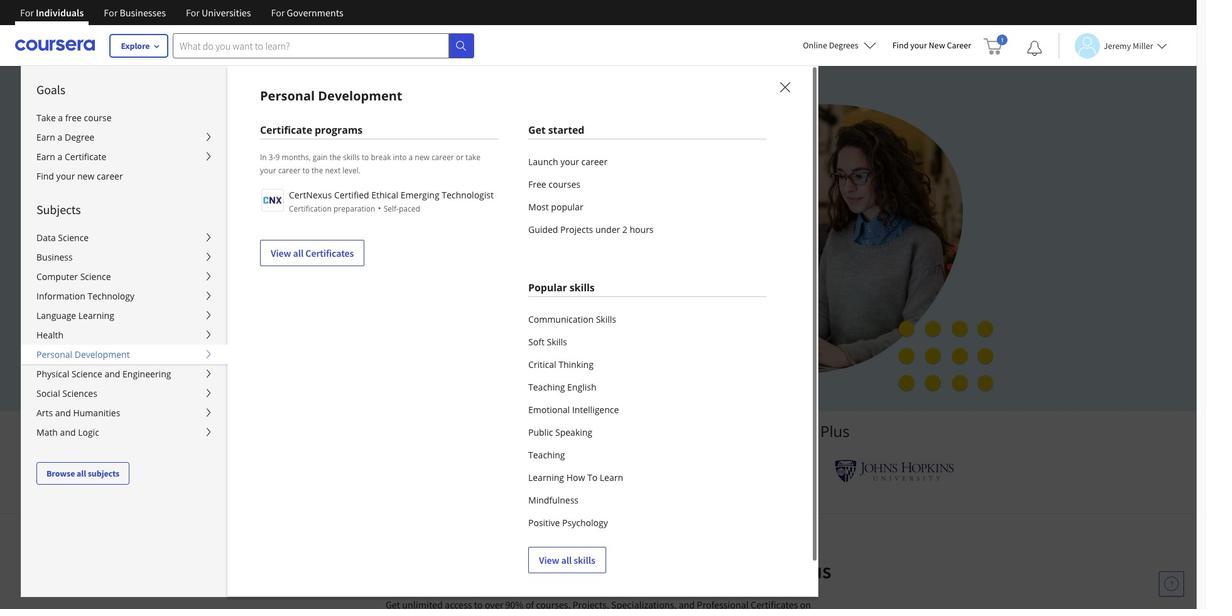 Task type: describe. For each thing, give the bounding box(es) containing it.
physical science and engineering button
[[21, 364, 227, 384]]

0 horizontal spatial to
[[302, 165, 310, 176]]

communication skills
[[528, 314, 616, 325]]

your inside the in 3-9 months, gain the skills to break into a new career or take your career to the next level.
[[260, 165, 276, 176]]

for businesses
[[104, 6, 166, 19]]

social
[[36, 388, 60, 400]]

johns hopkins university image
[[835, 460, 954, 483]]

certification
[[289, 204, 332, 214]]

communication skills link
[[528, 308, 767, 331]]

computer science
[[36, 271, 111, 283]]

show notifications image
[[1027, 41, 1042, 56]]

view all certificates list
[[260, 188, 498, 266]]

for individuals
[[20, 6, 84, 19]]

months,
[[282, 152, 311, 163]]

free
[[528, 178, 546, 190]]

new inside 'explore menu' element
[[77, 170, 94, 182]]

new
[[929, 40, 945, 51]]

critical thinking link
[[528, 354, 767, 376]]

and up social sciences popup button
[[105, 368, 120, 380]]

soft
[[528, 336, 545, 348]]

and inside unlimited access to 7,000+ world-class courses, hands-on projects, and job-ready certificate programs—all included in your subscription
[[293, 198, 317, 217]]

launch
[[528, 156, 558, 168]]

list containing launch your career
[[528, 151, 767, 241]]

communication
[[528, 314, 594, 325]]

personal development button
[[21, 345, 227, 364]]

launch your career link
[[528, 151, 767, 173]]

physical
[[36, 368, 69, 380]]

university of michigan image
[[589, 454, 621, 489]]

information technology button
[[21, 287, 227, 306]]

free
[[65, 112, 82, 124]]

explore menu element
[[21, 66, 227, 485]]

earn a degree
[[36, 131, 94, 143]]

critical thinking
[[528, 359, 594, 371]]

english
[[567, 381, 597, 393]]

0 horizontal spatial with
[[661, 558, 702, 584]]

earn a certificate button
[[21, 147, 227, 166]]

computer
[[36, 271, 78, 283]]

earn a degree button
[[21, 128, 227, 147]]

for governments
[[271, 6, 343, 19]]

mindfulness
[[528, 494, 579, 506]]

0 horizontal spatial the
[[312, 165, 323, 176]]

courses
[[549, 178, 581, 190]]

all for skills
[[561, 554, 572, 567]]

emotional intelligence link
[[528, 399, 767, 422]]

ethical
[[371, 189, 398, 201]]

new inside the in 3-9 months, gain the skills to break into a new career or take your career to the next level.
[[415, 152, 430, 163]]

0 vertical spatial coursera
[[752, 421, 817, 442]]

explore
[[121, 40, 150, 52]]

math and logic
[[36, 427, 99, 439]]

science for physical
[[72, 368, 102, 380]]

certified
[[334, 189, 369, 201]]

positive psychology
[[528, 517, 608, 529]]

view all skills list
[[528, 308, 767, 574]]

browse all subjects
[[46, 468, 119, 479]]

popular
[[551, 201, 583, 213]]

physical science and engineering
[[36, 368, 171, 380]]

certificate inside "popup button"
[[65, 151, 106, 163]]

help center image
[[1164, 577, 1179, 592]]

find your new career link
[[21, 166, 227, 186]]

most
[[528, 201, 549, 213]]

online degrees button
[[793, 31, 886, 59]]

for for businesses
[[104, 6, 118, 19]]

personal inside dropdown button
[[36, 349, 72, 361]]

miller
[[1133, 40, 1153, 51]]

unlimited access to 7,000+ world-class courses, hands-on projects, and job-ready certificate programs—all included in your subscription
[[234, 176, 619, 239]]

projects
[[560, 224, 593, 236]]

most popular
[[528, 201, 583, 213]]

goals
[[609, 558, 657, 584]]

view all skills
[[539, 554, 595, 567]]

for for universities
[[186, 6, 200, 19]]

business
[[36, 251, 73, 263]]

1 horizontal spatial the
[[330, 152, 341, 163]]

partnername logo image
[[261, 189, 284, 212]]

logic
[[78, 427, 99, 439]]

browse
[[46, 468, 75, 479]]

find for find your new career
[[36, 170, 54, 182]]

public
[[528, 427, 553, 439]]

take a free course link
[[21, 108, 227, 128]]

for for individuals
[[20, 6, 34, 19]]

projects,
[[234, 198, 289, 217]]

career inside 'explore menu' element
[[97, 170, 123, 182]]

to inside unlimited access to 7,000+ world-class courses, hands-on projects, and job-ready certificate programs—all included in your subscription
[[346, 176, 359, 195]]

subjects
[[88, 468, 119, 479]]

thinking
[[559, 359, 594, 371]]

under
[[596, 224, 620, 236]]

browse all subjects button
[[36, 462, 129, 485]]

career left or
[[432, 152, 454, 163]]

7,000+
[[363, 176, 406, 195]]

a for free
[[58, 112, 63, 124]]

psychology
[[562, 517, 608, 529]]

skills inside 'list'
[[574, 554, 595, 567]]

data
[[36, 232, 56, 244]]

skills for soft skills
[[547, 336, 567, 348]]

included
[[548, 198, 603, 217]]

teaching english
[[528, 381, 597, 393]]

programs—all
[[453, 198, 544, 217]]

or
[[456, 152, 464, 163]]

1 vertical spatial plus
[[793, 558, 832, 584]]

development inside menu item
[[318, 87, 402, 104]]

technology
[[88, 290, 134, 302]]

into
[[393, 152, 407, 163]]

class
[[450, 176, 481, 195]]

for universities
[[186, 6, 251, 19]]

launch your career
[[528, 156, 608, 168]]

2 horizontal spatial to
[[362, 152, 369, 163]]

a for certificate
[[57, 151, 62, 163]]

What do you want to learn? text field
[[173, 33, 449, 58]]

get
[[528, 123, 546, 137]]

math and logic button
[[21, 423, 227, 442]]

health button
[[21, 325, 227, 345]]

to
[[587, 472, 598, 484]]

all for certificates
[[293, 247, 304, 259]]

arts
[[36, 407, 53, 419]]

in inside unlimited access to 7,000+ world-class courses, hands-on projects, and job-ready certificate programs—all included in your subscription
[[607, 198, 619, 217]]

information technology
[[36, 290, 134, 302]]

information
[[36, 290, 85, 302]]

science for data
[[58, 232, 89, 244]]

and down intelligence
[[607, 421, 634, 442]]

soft skills link
[[528, 331, 767, 354]]

certificate
[[386, 198, 449, 217]]



Task type: vqa. For each thing, say whether or not it's contained in the screenshot.
the Mindfulness link
yes



Task type: locate. For each thing, give the bounding box(es) containing it.
computer science button
[[21, 267, 227, 287]]

for
[[20, 6, 34, 19], [104, 6, 118, 19], [186, 6, 200, 19], [271, 6, 285, 19]]

view down subscription
[[271, 247, 291, 259]]

career up the on
[[582, 156, 608, 168]]

0 vertical spatial all
[[293, 247, 304, 259]]

earn for earn a degree
[[36, 131, 55, 143]]

take
[[466, 152, 481, 163]]

for left businesses
[[104, 6, 118, 19]]

1 vertical spatial new
[[77, 170, 94, 182]]

most popular link
[[528, 196, 767, 219]]

personal development up "coursera plus" image
[[260, 87, 402, 104]]

skills for communication skills
[[596, 314, 616, 325]]

skills inside the in 3-9 months, gain the skills to break into a new career or take your career to the next level.
[[343, 152, 360, 163]]

1 vertical spatial find
[[36, 170, 54, 182]]

social sciences button
[[21, 384, 227, 403]]

personal up certificate programs
[[260, 87, 315, 104]]

find left 'new'
[[893, 40, 909, 51]]

2 vertical spatial science
[[72, 368, 102, 380]]

arts and humanities
[[36, 407, 120, 419]]

next
[[325, 165, 341, 176]]

all inside 'list'
[[561, 554, 572, 567]]

personal development group
[[21, 0, 1206, 609]]

science up sciences
[[72, 368, 102, 380]]

a for degree
[[57, 131, 62, 143]]

science inside computer science "popup button"
[[80, 271, 111, 283]]

0 vertical spatial find
[[893, 40, 909, 51]]

1 horizontal spatial certificate
[[260, 123, 312, 137]]

hours
[[630, 224, 654, 236]]

google image
[[480, 460, 548, 483]]

1 horizontal spatial view
[[539, 554, 559, 567]]

development
[[318, 87, 402, 104], [75, 349, 130, 361]]

language
[[36, 310, 76, 322]]

view inside view all certificates link
[[271, 247, 291, 259]]

invest in your professional goals with coursera plus
[[365, 558, 832, 584]]

teaching inside "teaching" link
[[528, 449, 565, 461]]

technologist
[[442, 189, 494, 201]]

find your new career
[[36, 170, 123, 182]]

positive psychology link
[[528, 512, 767, 535]]

public speaking
[[528, 427, 593, 439]]

0 horizontal spatial development
[[75, 349, 130, 361]]

and left the logic
[[60, 427, 76, 439]]

teaching
[[528, 381, 565, 393], [528, 449, 565, 461]]

find inside 'explore menu' element
[[36, 170, 54, 182]]

1 vertical spatial earn
[[36, 151, 55, 163]]

popular
[[528, 281, 567, 295]]

science up information technology
[[80, 271, 111, 283]]

0 horizontal spatial learning
[[78, 310, 114, 322]]

learning up mindfulness
[[528, 472, 564, 484]]

0 vertical spatial teaching
[[528, 381, 565, 393]]

0 vertical spatial in
[[607, 198, 619, 217]]

critical
[[528, 359, 556, 371]]

1 for from the left
[[20, 6, 34, 19]]

a inside "popup button"
[[57, 151, 62, 163]]

1 vertical spatial certificate
[[65, 151, 106, 163]]

earn down earn a degree
[[36, 151, 55, 163]]

the down gain
[[312, 165, 323, 176]]

certificate inside personal development menu item
[[260, 123, 312, 137]]

find for find your new career
[[893, 40, 909, 51]]

and inside popup button
[[55, 407, 71, 419]]

data science button
[[21, 228, 227, 248]]

for left universities
[[186, 6, 200, 19]]

personal development inside menu item
[[260, 87, 402, 104]]

businesses
[[120, 6, 166, 19]]

view for view all certificates
[[271, 247, 291, 259]]

4 for from the left
[[271, 6, 285, 19]]

goals
[[36, 82, 65, 97]]

earn inside dropdown button
[[36, 131, 55, 143]]

career down earn a certificate "popup button"
[[97, 170, 123, 182]]

1 vertical spatial coursera
[[707, 558, 788, 584]]

0 vertical spatial personal
[[260, 87, 315, 104]]

learning down information technology
[[78, 310, 114, 322]]

career
[[432, 152, 454, 163], [582, 156, 608, 168], [278, 165, 301, 176], [97, 170, 123, 182]]

1 vertical spatial the
[[312, 165, 323, 176]]

1 vertical spatial learning
[[528, 472, 564, 484]]

development inside dropdown button
[[75, 349, 130, 361]]

teaching down public
[[528, 449, 565, 461]]

0 horizontal spatial find
[[36, 170, 54, 182]]

free courses
[[528, 178, 581, 190]]

1 vertical spatial development
[[75, 349, 130, 361]]

1 horizontal spatial to
[[346, 176, 359, 195]]

intelligence
[[572, 404, 619, 416]]

1 horizontal spatial personal development
[[260, 87, 402, 104]]

find your new career link
[[886, 38, 978, 53]]

a left degree
[[57, 131, 62, 143]]

your inside unlimited access to 7,000+ world-class courses, hands-on projects, and job-ready certificate programs—all included in your subscription
[[234, 220, 263, 239]]

teaching for teaching
[[528, 449, 565, 461]]

a inside the in 3-9 months, gain the skills to break into a new career or take your career to the next level.
[[409, 152, 413, 163]]

for left governments
[[271, 6, 285, 19]]

with right companies
[[718, 421, 749, 442]]

and right arts
[[55, 407, 71, 419]]

2 teaching from the top
[[528, 449, 565, 461]]

learning how to learn link
[[528, 467, 767, 489]]

science inside data science popup button
[[58, 232, 89, 244]]

your inside 'explore menu' element
[[56, 170, 75, 182]]

0 horizontal spatial all
[[77, 468, 86, 479]]

coursera image
[[15, 35, 95, 55]]

1 horizontal spatial new
[[415, 152, 430, 163]]

1 horizontal spatial in
[[607, 198, 619, 217]]

1 vertical spatial all
[[77, 468, 86, 479]]

2 vertical spatial skills
[[574, 554, 595, 567]]

emotional intelligence
[[528, 404, 619, 416]]

certificate up 9
[[260, 123, 312, 137]]

new right into
[[415, 152, 430, 163]]

personal inside menu item
[[260, 87, 315, 104]]

professional
[[492, 558, 605, 584]]

1 vertical spatial teaching
[[528, 449, 565, 461]]

science
[[58, 232, 89, 244], [80, 271, 111, 283], [72, 368, 102, 380]]

unlimited
[[234, 176, 297, 195]]

to down level.
[[346, 176, 359, 195]]

0 vertical spatial earn
[[36, 131, 55, 143]]

with
[[718, 421, 749, 442], [661, 558, 702, 584]]

view for view all skills
[[539, 554, 559, 567]]

view inside 'view all skills' link
[[539, 554, 559, 567]]

in
[[607, 198, 619, 217], [425, 558, 442, 584]]

guided
[[528, 224, 558, 236]]

0 horizontal spatial view
[[271, 247, 291, 259]]

in up under
[[607, 198, 619, 217]]

teaching up emotional in the left bottom of the page
[[528, 381, 565, 393]]

emerging
[[401, 189, 440, 201]]

with right the goals
[[661, 558, 702, 584]]

close image
[[777, 79, 793, 95], [777, 79, 793, 95]]

1 horizontal spatial all
[[293, 247, 304, 259]]

to left the break
[[362, 152, 369, 163]]

get started
[[528, 123, 585, 137]]

speaking
[[555, 427, 593, 439]]

earn down take
[[36, 131, 55, 143]]

skills
[[343, 152, 360, 163], [570, 281, 595, 295], [574, 554, 595, 567]]

None search field
[[173, 33, 474, 58]]

earn a certificate
[[36, 151, 106, 163]]

0 horizontal spatial personal development
[[36, 349, 130, 361]]

find down 'earn a certificate'
[[36, 170, 54, 182]]

0 horizontal spatial skills
[[547, 336, 567, 348]]

health
[[36, 329, 63, 341]]

1 vertical spatial science
[[80, 271, 111, 283]]

teaching inside teaching english link
[[528, 381, 565, 393]]

0 horizontal spatial in
[[425, 558, 442, 584]]

banner navigation
[[10, 0, 354, 35]]

jeremy
[[1104, 40, 1131, 51]]

personal development up physical science and engineering at the left bottom
[[36, 349, 130, 361]]

a inside dropdown button
[[57, 131, 62, 143]]

shopping cart: 1 item image
[[984, 35, 1008, 55]]

the up next
[[330, 152, 341, 163]]

business button
[[21, 248, 227, 267]]

list
[[528, 151, 767, 241]]

development up programs
[[318, 87, 402, 104]]

3 for from the left
[[186, 6, 200, 19]]

take a free course
[[36, 112, 112, 124]]

public speaking link
[[528, 422, 767, 444]]

language learning
[[36, 310, 114, 322]]

new down 'earn a certificate'
[[77, 170, 94, 182]]

view all skills link
[[528, 547, 606, 574]]

for left individuals
[[20, 6, 34, 19]]

1 vertical spatial skills
[[547, 336, 567, 348]]

certificate up the find your new career
[[65, 151, 106, 163]]

ready
[[346, 198, 382, 217]]

skills up communication skills
[[570, 281, 595, 295]]

a down earn a degree
[[57, 151, 62, 163]]

leading universities and companies with coursera plus
[[464, 421, 850, 442]]

a right into
[[409, 152, 413, 163]]

1 horizontal spatial with
[[718, 421, 749, 442]]

a left free
[[58, 112, 63, 124]]

on
[[586, 176, 603, 195]]

career down the "months,"
[[278, 165, 301, 176]]

certnexus certified ethical emerging technologist certification preparation • self-paced
[[289, 189, 494, 214]]

personal development inside dropdown button
[[36, 349, 130, 361]]

1 vertical spatial skills
[[570, 281, 595, 295]]

0 vertical spatial skills
[[596, 314, 616, 325]]

course
[[84, 112, 112, 124]]

1 horizontal spatial learning
[[528, 472, 564, 484]]

for for governments
[[271, 6, 285, 19]]

0 vertical spatial certificate
[[260, 123, 312, 137]]

skills down psychology
[[574, 554, 595, 567]]

companies
[[638, 421, 714, 442]]

1 horizontal spatial personal
[[260, 87, 315, 104]]

science up business at the top left of page
[[58, 232, 89, 244]]

all for subjects
[[77, 468, 86, 479]]

all inside list
[[293, 247, 304, 259]]

and
[[293, 198, 317, 217], [105, 368, 120, 380], [55, 407, 71, 419], [607, 421, 634, 442], [60, 427, 76, 439]]

0 vertical spatial personal development
[[260, 87, 402, 104]]

0 vertical spatial with
[[718, 421, 749, 442]]

personal development menu item
[[227, 0, 1206, 609]]

0 vertical spatial learning
[[78, 310, 114, 322]]

2 earn from the top
[[36, 151, 55, 163]]

1 vertical spatial with
[[661, 558, 702, 584]]

2 vertical spatial all
[[561, 554, 572, 567]]

certificate programs
[[260, 123, 363, 137]]

1 vertical spatial personal
[[36, 349, 72, 361]]

1 vertical spatial personal development
[[36, 349, 130, 361]]

0 horizontal spatial new
[[77, 170, 94, 182]]

coursera
[[752, 421, 817, 442], [707, 558, 788, 584]]

development up physical science and engineering at the left bottom
[[75, 349, 130, 361]]

0 vertical spatial view
[[271, 247, 291, 259]]

skills up level.
[[343, 152, 360, 163]]

subjects
[[36, 202, 81, 217]]

positive
[[528, 517, 560, 529]]

earn for earn a certificate
[[36, 151, 55, 163]]

teaching for teaching english
[[528, 381, 565, 393]]

earn
[[36, 131, 55, 143], [36, 151, 55, 163]]

science for computer
[[80, 271, 111, 283]]

1 horizontal spatial find
[[893, 40, 909, 51]]

0 vertical spatial science
[[58, 232, 89, 244]]

close image
[[777, 79, 793, 95], [777, 79, 793, 95], [777, 79, 793, 95], [777, 79, 793, 95], [777, 79, 794, 96]]

personal
[[260, 87, 315, 104], [36, 349, 72, 361]]

1 horizontal spatial skills
[[596, 314, 616, 325]]

all inside button
[[77, 468, 86, 479]]

coursera plus image
[[234, 118, 425, 137]]

1 vertical spatial in
[[425, 558, 442, 584]]

0 vertical spatial the
[[330, 152, 341, 163]]

all down positive psychology
[[561, 554, 572, 567]]

jeremy miller button
[[1059, 33, 1167, 58]]

1 horizontal spatial development
[[318, 87, 402, 104]]

invest
[[365, 558, 421, 584]]

find your new career
[[893, 40, 971, 51]]

2 horizontal spatial all
[[561, 554, 572, 567]]

0 horizontal spatial certificate
[[65, 151, 106, 163]]

1 earn from the top
[[36, 131, 55, 143]]

skills right 'communication'
[[596, 314, 616, 325]]

learning inside view all skills 'list'
[[528, 472, 564, 484]]

0 vertical spatial development
[[318, 87, 402, 104]]

0 vertical spatial plus
[[821, 421, 850, 442]]

soft skills
[[528, 336, 567, 348]]

earn inside "popup button"
[[36, 151, 55, 163]]

0 horizontal spatial personal
[[36, 349, 72, 361]]

0 vertical spatial new
[[415, 152, 430, 163]]

learning how to learn
[[528, 472, 623, 484]]

courses,
[[485, 176, 538, 195]]

2 for from the left
[[104, 6, 118, 19]]

2
[[623, 224, 628, 236]]

in right invest
[[425, 558, 442, 584]]

access
[[301, 176, 342, 195]]

personal up physical
[[36, 349, 72, 361]]

personal development
[[260, 87, 402, 104], [36, 349, 130, 361]]

plus
[[821, 421, 850, 442], [793, 558, 832, 584]]

all down subscription
[[293, 247, 304, 259]]

and up subscription
[[293, 198, 317, 217]]

science inside physical science and engineering popup button
[[72, 368, 102, 380]]

view down positive
[[539, 554, 559, 567]]

1 vertical spatial view
[[539, 554, 559, 567]]

to down the "months,"
[[302, 165, 310, 176]]

skills right soft
[[547, 336, 567, 348]]

data science
[[36, 232, 89, 244]]

all right browse
[[77, 468, 86, 479]]

jeremy miller
[[1104, 40, 1153, 51]]

0 vertical spatial skills
[[343, 152, 360, 163]]

1 teaching from the top
[[528, 381, 565, 393]]

learning inside dropdown button
[[78, 310, 114, 322]]



